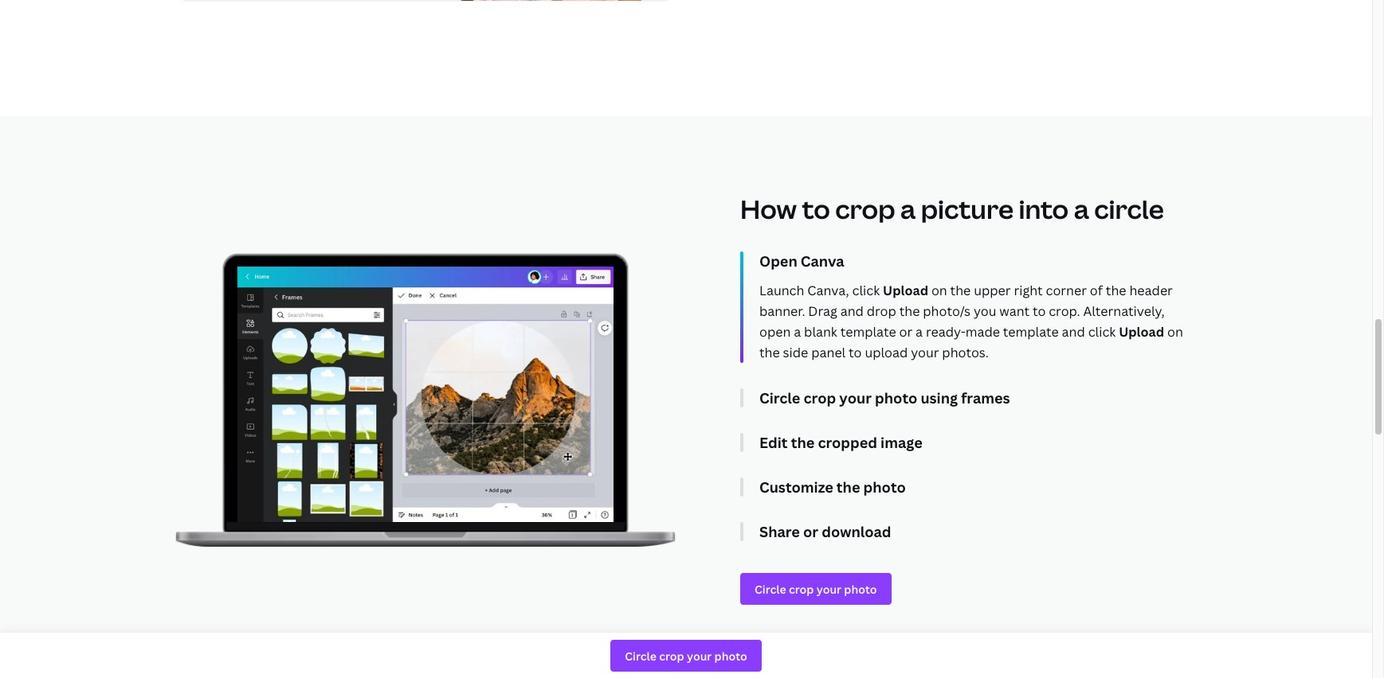 Task type: locate. For each thing, give the bounding box(es) containing it.
1 vertical spatial upload
[[1119, 324, 1164, 341]]

the
[[950, 282, 971, 300], [1106, 282, 1126, 300], [899, 303, 920, 320], [759, 344, 780, 362], [791, 433, 815, 453], [837, 478, 860, 497]]

photo down image
[[863, 478, 906, 497]]

1 vertical spatial to
[[1033, 303, 1046, 320]]

0 vertical spatial to
[[802, 192, 830, 226]]

launch
[[759, 282, 804, 300]]

frames
[[961, 389, 1010, 408]]

to right how
[[802, 192, 830, 226]]

on the side panel to upload your photos.
[[759, 324, 1183, 362]]

1 horizontal spatial upload
[[1119, 324, 1164, 341]]

2 horizontal spatial to
[[1033, 303, 1046, 320]]

and down crop.
[[1062, 324, 1085, 341]]

right
[[1014, 282, 1043, 300]]

crop
[[835, 192, 895, 226], [804, 389, 836, 408]]

a
[[900, 192, 916, 226], [1074, 192, 1089, 226], [794, 324, 801, 341], [916, 324, 923, 341]]

on up the photo/s
[[931, 282, 947, 300]]

0 horizontal spatial click
[[852, 282, 880, 300]]

on inside on the side panel to upload your photos.
[[1167, 324, 1183, 341]]

1 horizontal spatial and
[[1062, 324, 1085, 341]]

template
[[840, 324, 896, 341], [1003, 324, 1059, 341]]

click down alternatively,
[[1088, 324, 1116, 341]]

1 vertical spatial and
[[1062, 324, 1085, 341]]

your down ready-
[[911, 344, 939, 362]]

a right into on the top right
[[1074, 192, 1089, 226]]

template down drop
[[840, 324, 896, 341]]

1 horizontal spatial or
[[899, 324, 913, 341]]

2 vertical spatial to
[[849, 344, 862, 362]]

on
[[931, 282, 947, 300], [1167, 324, 1183, 341]]

0 vertical spatial click
[[852, 282, 880, 300]]

photos.
[[942, 344, 989, 362]]

1 vertical spatial on
[[1167, 324, 1183, 341]]

or right share
[[803, 523, 818, 542]]

to down right
[[1033, 303, 1046, 320]]

circle
[[759, 389, 800, 408]]

how to crop a picture into a circle image
[[237, 267, 614, 523]]

and
[[840, 303, 864, 320], [1062, 324, 1085, 341]]

1 vertical spatial photo
[[863, 478, 906, 497]]

on the upper right corner of the header banner. drag and drop the photo/s you want to crop. alternatively, open a blank template or a ready-made template and click
[[759, 282, 1173, 341]]

1 horizontal spatial your
[[911, 344, 939, 362]]

click
[[852, 282, 880, 300], [1088, 324, 1116, 341]]

1 horizontal spatial to
[[849, 344, 862, 362]]

1 vertical spatial crop
[[804, 389, 836, 408]]

click up drop
[[852, 282, 880, 300]]

1 horizontal spatial template
[[1003, 324, 1059, 341]]

0 horizontal spatial your
[[839, 389, 872, 408]]

and down launch canva, click upload
[[840, 303, 864, 320]]

0 vertical spatial and
[[840, 303, 864, 320]]

upload
[[883, 282, 928, 300], [1119, 324, 1164, 341]]

to inside on the upper right corner of the header banner. drag and drop the photo/s you want to crop. alternatively, open a blank template or a ready-made template and click
[[1033, 303, 1046, 320]]

0 horizontal spatial to
[[802, 192, 830, 226]]

crop up the canva
[[835, 192, 895, 226]]

0 vertical spatial your
[[911, 344, 939, 362]]

download
[[822, 523, 891, 542]]

edit
[[759, 433, 788, 453]]

on for on the side panel to upload your photos.
[[1167, 324, 1183, 341]]

your up "cropped"
[[839, 389, 872, 408]]

picture
[[921, 192, 1013, 226]]

0 horizontal spatial template
[[840, 324, 896, 341]]

canva
[[801, 252, 844, 271]]

the inside on the side panel to upload your photos.
[[759, 344, 780, 362]]

your
[[911, 344, 939, 362], [839, 389, 872, 408]]

customize the photo button
[[759, 478, 1198, 497]]

ready-
[[926, 324, 965, 341]]

0 horizontal spatial and
[[840, 303, 864, 320]]

1 vertical spatial click
[[1088, 324, 1116, 341]]

the down "cropped"
[[837, 478, 860, 497]]

the up the photo/s
[[950, 282, 971, 300]]

edit the cropped image button
[[759, 433, 1198, 453]]

to right panel
[[849, 344, 862, 362]]

photo
[[875, 389, 917, 408], [863, 478, 906, 497]]

1 vertical spatial your
[[839, 389, 872, 408]]

0 vertical spatial or
[[899, 324, 913, 341]]

the right drop
[[899, 303, 920, 320]]

or up upload
[[899, 324, 913, 341]]

or
[[899, 324, 913, 341], [803, 523, 818, 542]]

the right the 'edit'
[[791, 433, 815, 453]]

0 horizontal spatial on
[[931, 282, 947, 300]]

cropped
[[818, 433, 877, 453]]

open
[[759, 324, 791, 341]]

alternatively,
[[1083, 303, 1165, 320]]

side
[[783, 344, 808, 362]]

to
[[802, 192, 830, 226], [1033, 303, 1046, 320], [849, 344, 862, 362]]

the down open
[[759, 344, 780, 362]]

or inside on the upper right corner of the header banner. drag and drop the photo/s you want to crop. alternatively, open a blank template or a ready-made template and click
[[899, 324, 913, 341]]

template down want
[[1003, 324, 1059, 341]]

circle crop your photo using frames button
[[759, 389, 1198, 408]]

0 horizontal spatial upload
[[883, 282, 928, 300]]

photo left using
[[875, 389, 917, 408]]

crop right "circle"
[[804, 389, 836, 408]]

1 horizontal spatial on
[[1167, 324, 1183, 341]]

1 template from the left
[[840, 324, 896, 341]]

upload up drop
[[883, 282, 928, 300]]

image
[[881, 433, 922, 453]]

your inside on the side panel to upload your photos.
[[911, 344, 939, 362]]

upload down alternatively,
[[1119, 324, 1164, 341]]

circle crop your photo using frames
[[759, 389, 1010, 408]]

header
[[1129, 282, 1173, 300]]

the for customize the photo
[[837, 478, 860, 497]]

on down header
[[1167, 324, 1183, 341]]

0 vertical spatial on
[[931, 282, 947, 300]]

blank
[[804, 324, 837, 341]]

1 vertical spatial or
[[803, 523, 818, 542]]

banner.
[[759, 303, 805, 320]]

1 horizontal spatial click
[[1088, 324, 1116, 341]]

on inside on the upper right corner of the header banner. drag and drop the photo/s you want to crop. alternatively, open a blank template or a ready-made template and click
[[931, 282, 947, 300]]



Task type: describe. For each thing, give the bounding box(es) containing it.
you
[[974, 303, 996, 320]]

want
[[999, 303, 1030, 320]]

share
[[759, 523, 800, 542]]

0 vertical spatial upload
[[883, 282, 928, 300]]

corner
[[1046, 282, 1087, 300]]

upper
[[974, 282, 1011, 300]]

2 template from the left
[[1003, 324, 1059, 341]]

how to crop a picture into a circle
[[740, 192, 1164, 226]]

open canva button
[[759, 252, 1198, 271]]

click inside on the upper right corner of the header banner. drag and drop the photo/s you want to crop. alternatively, open a blank template or a ready-made template and click
[[1088, 324, 1116, 341]]

crop.
[[1049, 303, 1080, 320]]

the for on the upper right corner of the header banner. drag and drop the photo/s you want to crop. alternatively, open a blank template or a ready-made template and click
[[950, 282, 971, 300]]

to inside on the side panel to upload your photos.
[[849, 344, 862, 362]]

upload
[[865, 344, 908, 362]]

open
[[759, 252, 797, 271]]

a left ready-
[[916, 324, 923, 341]]

drop
[[867, 303, 896, 320]]

photo/s
[[923, 303, 971, 320]]

a left 'picture' at the right
[[900, 192, 916, 226]]

the right of
[[1106, 282, 1126, 300]]

customize
[[759, 478, 833, 497]]

into
[[1019, 192, 1069, 226]]

how
[[740, 192, 797, 226]]

a up side
[[794, 324, 801, 341]]

circle
[[1094, 192, 1164, 226]]

using
[[921, 389, 958, 408]]

the for on the side panel to upload your photos.
[[759, 344, 780, 362]]

edit the cropped image
[[759, 433, 922, 453]]

share or download button
[[759, 523, 1198, 542]]

open canva
[[759, 252, 844, 271]]

drag
[[808, 303, 837, 320]]

on for on the upper right corner of the header banner. drag and drop the photo/s you want to crop. alternatively, open a blank template or a ready-made template and click
[[931, 282, 947, 300]]

panel
[[811, 344, 846, 362]]

customize the photo
[[759, 478, 906, 497]]

0 vertical spatial photo
[[875, 389, 917, 408]]

the for edit the cropped image
[[791, 433, 815, 453]]

share or download
[[759, 523, 891, 542]]

launch canva, click upload
[[759, 282, 928, 300]]

0 horizontal spatial or
[[803, 523, 818, 542]]

canva,
[[807, 282, 849, 300]]

of
[[1090, 282, 1103, 300]]

made
[[965, 324, 1000, 341]]

0 vertical spatial crop
[[835, 192, 895, 226]]



Task type: vqa. For each thing, say whether or not it's contained in the screenshot.
bottom your
yes



